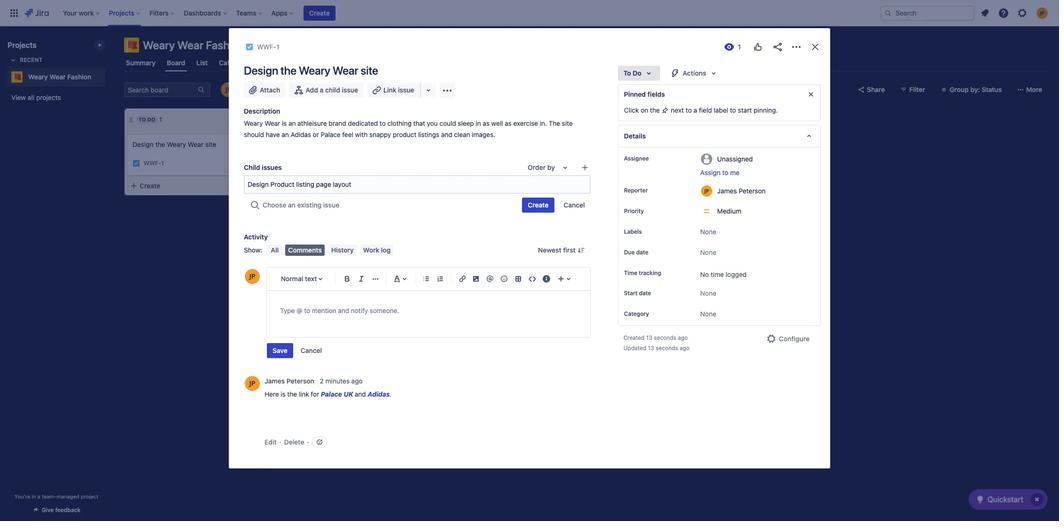 Task type: locate. For each thing, give the bounding box(es) containing it.
numbered list ⌘⇧7 image
[[435, 274, 446, 285]]

uk
[[344, 391, 353, 399]]

1 horizontal spatial fashion
[[206, 39, 245, 52]]

do
[[633, 69, 642, 77], [147, 117, 155, 123]]

in inside description weary wear is an athleisure brand dedicated to clothing that you could sleep in as well as exercise in. the site should have an adidas or palace feel with snappy product listings and clean images.
[[476, 119, 481, 127]]

Comment - Main content area, start typing to enter text. text field
[[280, 305, 577, 317]]

0 horizontal spatial wwf-1
[[144, 160, 164, 167]]

2 none from the top
[[701, 249, 717, 257]]

2 vertical spatial create button
[[522, 198, 554, 213]]

an
[[289, 119, 296, 127], [282, 131, 289, 139], [288, 201, 296, 209]]

cancel right save
[[301, 347, 322, 355]]

task image inside design the weary wear site dialog
[[246, 43, 253, 51]]

do inside dropdown button
[[633, 69, 642, 77]]

2 vertical spatial create
[[528, 201, 549, 209]]

weary wear fashion
[[143, 39, 245, 52], [28, 73, 91, 81]]

weary wear fashion up list
[[143, 39, 245, 52]]

0 horizontal spatial fashion
[[67, 73, 91, 81]]

date right start
[[639, 290, 651, 297]]

0 horizontal spatial create button
[[125, 178, 251, 195]]

to up the snappy
[[380, 119, 386, 127]]

task image
[[246, 43, 253, 51], [133, 160, 140, 167]]

wear
[[177, 39, 203, 52], [333, 64, 358, 77], [50, 73, 66, 81], [265, 119, 280, 127], [188, 141, 204, 149]]

in.
[[540, 119, 547, 127]]

to left me
[[723, 169, 729, 177]]

1 vertical spatial 13
[[648, 345, 654, 352]]

comments button
[[285, 245, 325, 256]]

do up pinned
[[633, 69, 642, 77]]

0 horizontal spatial cancel button
[[295, 344, 328, 359]]

issue
[[342, 86, 358, 94], [398, 86, 414, 94], [323, 201, 339, 209]]

james down assign to me
[[717, 187, 737, 195]]

peterson up link on the bottom left of the page
[[287, 378, 314, 386]]

1 horizontal spatial issue
[[342, 86, 358, 94]]

in
[[271, 117, 277, 123]]

1 horizontal spatial design
[[244, 64, 278, 77]]

jira image
[[24, 7, 49, 19], [24, 7, 49, 19]]

design up attach "button"
[[244, 64, 278, 77]]

a right add
[[320, 86, 324, 94]]

copy link to issue image
[[278, 43, 285, 50]]

tab list containing board
[[118, 55, 1054, 71]]

0 horizontal spatial design
[[133, 141, 154, 149]]

labels pin to top. only you can see pinned fields. image
[[644, 228, 651, 236]]

13 right created
[[646, 335, 653, 342]]

wwf-1 inside design the weary wear site dialog
[[257, 43, 279, 51]]

create inside design the weary wear site dialog
[[528, 201, 549, 209]]

design the weary wear site down to do 1
[[133, 141, 216, 149]]

history button
[[329, 245, 357, 256]]

0 horizontal spatial adidas
[[291, 131, 311, 139]]

3 none from the top
[[701, 290, 717, 298]]

an right the in
[[289, 119, 296, 127]]

2 vertical spatial site
[[205, 141, 216, 149]]

calendar link
[[217, 55, 249, 71]]

palace down brand on the top of page
[[321, 131, 341, 139]]

hide message image
[[806, 89, 817, 100]]

medium
[[717, 207, 742, 215]]

1 horizontal spatial site
[[361, 64, 378, 77]]

0 vertical spatial site
[[361, 64, 378, 77]]

newest first image
[[578, 247, 585, 254]]

label
[[714, 106, 728, 114]]

0 up or
[[311, 116, 315, 124]]

to inside to do 1
[[139, 117, 146, 123]]

0 horizontal spatial wwf-
[[144, 160, 161, 167]]

1 none from the top
[[701, 228, 717, 236]]

as right well
[[505, 119, 512, 127]]

1 horizontal spatial in
[[476, 119, 481, 127]]

link issue button
[[368, 83, 421, 98]]

emoji image
[[499, 274, 510, 285]]

wwf- down to do 1
[[144, 160, 161, 167]]

logged
[[726, 271, 747, 279]]

a left the team-
[[38, 494, 40, 500]]

0 horizontal spatial issue
[[323, 201, 339, 209]]

1 up timeline
[[276, 43, 279, 51]]

to down search board text box
[[139, 117, 146, 123]]

adidas left or
[[291, 131, 311, 139]]

is inside description weary wear is an athleisure brand dedicated to clothing that you could sleep in as well as exercise in. the site should have an adidas or palace feel with snappy product listings and clean images.
[[282, 119, 287, 127]]

create button
[[304, 5, 336, 20], [125, 178, 251, 195], [522, 198, 554, 213]]

1 horizontal spatial james
[[717, 187, 737, 195]]

1 horizontal spatial to
[[624, 69, 631, 77]]

0 vertical spatial create
[[309, 9, 330, 17]]

0 vertical spatial wwf-1
[[257, 43, 279, 51]]

check image
[[975, 494, 986, 506]]

0 vertical spatial task image
[[246, 43, 253, 51]]

created
[[624, 335, 645, 342]]

0 vertical spatial weary wear fashion
[[143, 39, 245, 52]]

menu bar
[[266, 245, 395, 256]]

peterson down assign to me button
[[739, 187, 766, 195]]

with
[[355, 131, 368, 139]]

0 vertical spatial is
[[282, 119, 287, 127]]

is right here at the bottom
[[281, 391, 286, 399]]

calendar
[[219, 59, 247, 67]]

for
[[311, 391, 319, 399]]

0 vertical spatial an
[[289, 119, 296, 127]]

1 vertical spatial an
[[282, 131, 289, 139]]

1 vertical spatial wwf-1
[[144, 160, 164, 167]]

Search board text field
[[125, 83, 196, 96]]

adidas inside description weary wear is an athleisure brand dedicated to clothing that you could sleep in as well as exercise in. the site should have an adidas or palace feel with snappy product listings and clean images.
[[291, 131, 311, 139]]

dedicated
[[348, 119, 378, 127]]

1 vertical spatial and
[[355, 391, 366, 399]]

seconds right updated
[[656, 345, 678, 352]]

0 horizontal spatial design the weary wear site
[[133, 141, 216, 149]]

0 vertical spatial design
[[244, 64, 278, 77]]

to inside dropdown button
[[624, 69, 631, 77]]

1 vertical spatial cancel
[[301, 347, 322, 355]]

details element
[[618, 125, 821, 148]]

forms link
[[294, 55, 317, 71]]

code snippet image
[[527, 274, 538, 285]]

2 vertical spatial 1
[[161, 160, 164, 167]]

assign
[[701, 169, 721, 177]]

1 horizontal spatial wwf-1
[[257, 43, 279, 51]]

design down to do 1
[[133, 141, 154, 149]]

none for category
[[701, 310, 717, 318]]

wwf-1 link down to do 1
[[144, 160, 164, 168]]

show:
[[244, 246, 262, 254]]

0 vertical spatial cancel
[[564, 201, 585, 209]]

2 horizontal spatial create
[[528, 201, 549, 209]]

menu bar containing all
[[266, 245, 395, 256]]

wwf-1 down to do 1
[[144, 160, 164, 167]]

actions button
[[664, 66, 725, 81]]

pages link
[[325, 55, 348, 71]]

summary
[[126, 59, 156, 67]]

forms
[[296, 59, 315, 67]]

1 horizontal spatial as
[[505, 119, 512, 127]]

1 down search board text box
[[159, 116, 162, 124]]

the
[[281, 64, 297, 77], [650, 106, 660, 114], [155, 141, 165, 149], [287, 391, 297, 399]]

and down could
[[441, 131, 452, 139]]

task image up calendar
[[246, 43, 253, 51]]

13 right updated
[[648, 345, 654, 352]]

cancel down create child image
[[564, 201, 585, 209]]

is right the in
[[282, 119, 287, 127]]

1 horizontal spatial create button
[[304, 5, 336, 20]]

to
[[624, 69, 631, 77], [139, 117, 146, 123]]

work log
[[363, 246, 391, 254]]

issues link
[[355, 55, 379, 71]]

0 vertical spatial adidas
[[291, 131, 311, 139]]

assignee pin to top. only you can see pinned fields. image
[[651, 155, 658, 163]]

palace
[[321, 131, 341, 139], [321, 391, 342, 399]]

a inside button
[[320, 86, 324, 94]]

0 vertical spatial james peterson
[[717, 187, 766, 195]]

priority pin to top. only you can see pinned fields. image
[[646, 208, 654, 215]]

on
[[641, 106, 648, 114]]

1 vertical spatial design
[[133, 141, 154, 149]]

0 vertical spatial a
[[320, 86, 324, 94]]

tab list
[[118, 55, 1054, 71]]

palace down the "minutes"
[[321, 391, 342, 399]]

attach
[[260, 86, 280, 94]]

site
[[361, 64, 378, 77], [562, 119, 573, 127], [205, 141, 216, 149]]

add
[[306, 86, 318, 94]]

start
[[624, 290, 638, 297]]

13
[[646, 335, 653, 342], [648, 345, 654, 352]]

dismiss quickstart image
[[1030, 493, 1045, 508]]

1 0 from the left
[[311, 116, 315, 124]]

0 horizontal spatial to
[[139, 117, 146, 123]]

0 vertical spatial peterson
[[739, 187, 766, 195]]

to up pinned
[[624, 69, 631, 77]]

create inside the 'primary' element
[[309, 9, 330, 17]]

you're in a team-managed project
[[15, 494, 98, 500]]

managed
[[57, 494, 79, 500]]

should
[[244, 131, 264, 139]]

0 horizontal spatial cancel
[[301, 347, 322, 355]]

issue right child
[[342, 86, 358, 94]]

fashion up calendar
[[206, 39, 245, 52]]

a
[[320, 86, 324, 94], [694, 106, 697, 114], [38, 494, 40, 500]]

design the weary wear site
[[244, 64, 378, 77], [133, 141, 216, 149]]

add a child issue button
[[290, 83, 364, 98]]

menu bar inside design the weary wear site dialog
[[266, 245, 395, 256]]

here is the link for palace uk and adidas .
[[265, 391, 392, 399]]

0 vertical spatial cancel button
[[558, 198, 591, 213]]

in right you're
[[32, 494, 36, 500]]

design inside dialog
[[244, 64, 278, 77]]

0 horizontal spatial peterson
[[287, 378, 314, 386]]

snappy
[[369, 131, 391, 139]]

reporter
[[624, 187, 648, 194]]

1 vertical spatial create button
[[125, 178, 251, 195]]

child issues
[[244, 164, 282, 172]]

and
[[441, 131, 452, 139], [355, 391, 366, 399]]

create
[[309, 9, 330, 17], [140, 182, 160, 190], [528, 201, 549, 209]]

1 horizontal spatial peterson
[[739, 187, 766, 195]]

1 horizontal spatial and
[[441, 131, 452, 139]]

listings
[[418, 131, 439, 139]]

table image
[[513, 274, 524, 285]]

description weary wear is an athleisure brand dedicated to clothing that you could sleep in as well as exercise in. the site should have an adidas or palace feel with snappy product listings and clean images.
[[244, 107, 575, 139]]

1 vertical spatial cancel button
[[295, 344, 328, 359]]

issue for choose an existing issue
[[323, 201, 339, 209]]

1 as from the left
[[483, 119, 490, 127]]

reporter pin to top. only you can see pinned fields. image
[[650, 187, 658, 195]]

do down search board text box
[[147, 117, 155, 123]]

4 none from the top
[[701, 310, 717, 318]]

issue for add a child issue
[[342, 86, 358, 94]]

primary element
[[6, 0, 881, 26]]

james peterson up link on the bottom left of the page
[[265, 378, 314, 386]]

1 vertical spatial site
[[562, 119, 573, 127]]

1 horizontal spatial weary wear fashion
[[143, 39, 245, 52]]

date
[[636, 249, 649, 256], [639, 290, 651, 297]]

cancel button for create
[[558, 198, 591, 213]]

date for due date
[[636, 249, 649, 256]]

wwf-1 for rightmost wwf-1 link
[[257, 43, 279, 51]]

none
[[701, 228, 717, 236], [701, 249, 717, 257], [701, 290, 717, 298], [701, 310, 717, 318]]

to inside description weary wear is an athleisure brand dedicated to clothing that you could sleep in as well as exercise in. the site should have an adidas or palace feel with snappy product listings and clean images.
[[380, 119, 386, 127]]

in up images. at the left top of the page
[[476, 119, 481, 127]]

1 for rightmost wwf-1 link
[[276, 43, 279, 51]]

well
[[491, 119, 503, 127]]

seconds right created
[[654, 335, 677, 342]]

priority
[[624, 208, 644, 215]]

1 horizontal spatial adidas
[[368, 391, 390, 399]]

1 horizontal spatial wwf-
[[257, 43, 276, 51]]

0 left "you"
[[423, 116, 427, 124]]

wwf-1 up timeline
[[257, 43, 279, 51]]

0 vertical spatial design the weary wear site
[[244, 64, 378, 77]]

in progress 0
[[271, 116, 315, 124]]

more formatting image
[[370, 274, 381, 285]]

bold ⌘b image
[[342, 274, 353, 285]]

a left field
[[694, 106, 697, 114]]

0 vertical spatial create button
[[304, 5, 336, 20]]

to inside button
[[723, 169, 729, 177]]

and right uk
[[355, 391, 366, 399]]

cancel button down create child image
[[558, 198, 591, 213]]

1 vertical spatial do
[[147, 117, 155, 123]]

an right the have
[[282, 131, 289, 139]]

adidas down copy link to comment icon
[[368, 391, 390, 399]]

1 vertical spatial wwf-
[[144, 160, 161, 167]]

task image down to do 1
[[133, 160, 140, 167]]

0
[[311, 116, 315, 124], [423, 116, 427, 124]]

1 horizontal spatial cancel
[[564, 201, 585, 209]]

1 horizontal spatial create
[[309, 9, 330, 17]]

weary
[[143, 39, 175, 52], [299, 64, 330, 77], [28, 73, 48, 81], [244, 119, 263, 127], [167, 141, 186, 149]]

weary wear fashion up view all projects link
[[28, 73, 91, 81]]

1 vertical spatial weary wear fashion
[[28, 73, 91, 81]]

projects
[[36, 94, 61, 102]]

wwf-1 for bottom wwf-1 link
[[144, 160, 164, 167]]

in
[[476, 119, 481, 127], [32, 494, 36, 500]]

james up here at the bottom
[[265, 378, 285, 386]]

close image
[[810, 41, 821, 53]]

peterson
[[739, 187, 766, 195], [287, 378, 314, 386]]

james peterson
[[717, 187, 766, 195], [265, 378, 314, 386]]

vote options: no one has voted for this issue yet. image
[[753, 41, 764, 53]]

issue right existing
[[323, 201, 339, 209]]

1 vertical spatial date
[[639, 290, 651, 297]]

1 vertical spatial palace
[[321, 391, 342, 399]]

give
[[42, 507, 54, 514]]

1 vertical spatial in
[[32, 494, 36, 500]]

1 inside design the weary wear site dialog
[[276, 43, 279, 51]]

profile image of james peterson image
[[245, 269, 260, 284]]

0 vertical spatial to
[[624, 69, 631, 77]]

team-
[[42, 494, 57, 500]]

1 horizontal spatial 0
[[423, 116, 427, 124]]

an right the choose
[[288, 201, 296, 209]]

edit button
[[265, 438, 277, 447]]

1 vertical spatial fashion
[[67, 73, 91, 81]]

1 vertical spatial james peterson
[[265, 378, 314, 386]]

design the weary wear site up add
[[244, 64, 378, 77]]

2 vertical spatial a
[[38, 494, 40, 500]]

done
[[404, 117, 419, 123]]

timeline link
[[256, 55, 287, 71]]

order
[[528, 164, 546, 172]]

0 horizontal spatial create
[[140, 182, 160, 190]]

do inside to do 1
[[147, 117, 155, 123]]

0 vertical spatial and
[[441, 131, 452, 139]]

fashion up view all projects link
[[67, 73, 91, 81]]

1 horizontal spatial task image
[[246, 43, 253, 51]]

1 palace from the top
[[321, 131, 341, 139]]

2 horizontal spatial site
[[562, 119, 573, 127]]

cancel button right save button at bottom left
[[295, 344, 328, 359]]

list
[[197, 59, 208, 67]]

1 down to do 1
[[161, 160, 164, 167]]

2 horizontal spatial a
[[694, 106, 697, 114]]

you
[[427, 119, 438, 127]]

design the weary wear site dialog
[[229, 28, 831, 469]]

as left well
[[483, 119, 490, 127]]

to for to do
[[624, 69, 631, 77]]

link
[[384, 86, 396, 94]]

0 horizontal spatial 0
[[311, 116, 315, 124]]

wwf-1 link up timeline
[[257, 41, 279, 53]]

the down copy link to issue icon
[[281, 64, 297, 77]]

as
[[483, 119, 490, 127], [505, 119, 512, 127]]

0 vertical spatial palace
[[321, 131, 341, 139]]

1 horizontal spatial cancel button
[[558, 198, 591, 213]]

james peterson down me
[[717, 187, 766, 195]]

normal text
[[281, 275, 317, 283]]

date left the due date pin to top. only you can see pinned fields. image
[[636, 249, 649, 256]]

0 horizontal spatial a
[[38, 494, 40, 500]]

wwf- left copy link to issue icon
[[257, 43, 276, 51]]

all
[[28, 94, 34, 102]]

issue right link in the left of the page
[[398, 86, 414, 94]]

0 vertical spatial 13
[[646, 335, 653, 342]]

0 horizontal spatial wwf-1 link
[[144, 160, 164, 168]]

no time logged
[[701, 271, 747, 279]]

work
[[363, 246, 379, 254]]

0 horizontal spatial james peterson
[[265, 378, 314, 386]]

0 horizontal spatial do
[[147, 117, 155, 123]]



Task type: vqa. For each thing, say whether or not it's contained in the screenshot.
right in
yes



Task type: describe. For each thing, give the bounding box(es) containing it.
choose
[[263, 201, 286, 209]]

images.
[[472, 131, 495, 139]]

design the weary wear site inside design the weary wear site dialog
[[244, 64, 378, 77]]

history
[[331, 246, 354, 254]]

normal text button
[[276, 269, 332, 290]]

2
[[320, 378, 324, 386]]

add reaction image
[[316, 439, 323, 446]]

an inside button
[[288, 201, 296, 209]]

pinning.
[[754, 106, 778, 114]]

exercise
[[513, 119, 538, 127]]

pinned
[[624, 90, 646, 98]]

1 vertical spatial seconds
[[656, 345, 678, 352]]

cancel for create
[[564, 201, 585, 209]]

view all projects link
[[8, 89, 105, 106]]

the down to do 1
[[155, 141, 165, 149]]

or
[[313, 131, 319, 139]]

0 vertical spatial james
[[717, 187, 737, 195]]

pinned fields
[[624, 90, 665, 98]]

athleisure
[[298, 119, 327, 127]]

2 palace from the top
[[321, 391, 342, 399]]

give feedback
[[42, 507, 81, 514]]

to for to do 1
[[139, 117, 146, 123]]

due date
[[624, 249, 649, 256]]

first
[[563, 246, 576, 254]]

0 vertical spatial seconds
[[654, 335, 677, 342]]

edit
[[265, 438, 277, 446]]

2 vertical spatial ago
[[351, 378, 363, 386]]

issues
[[262, 164, 282, 172]]

and inside description weary wear is an athleisure brand dedicated to clothing that you could sleep in as well as exercise in. the site should have an adidas or palace feel with snappy product listings and clean images.
[[441, 131, 452, 139]]

0 vertical spatial fashion
[[206, 39, 245, 52]]

0 horizontal spatial site
[[205, 141, 216, 149]]

to left start
[[730, 106, 736, 114]]

delete
[[284, 438, 304, 446]]

projects
[[8, 41, 36, 49]]

normal
[[281, 275, 303, 283]]

a for next to a field label to start pinning.
[[694, 106, 697, 114]]

feedback
[[55, 507, 81, 514]]

0 vertical spatial ago
[[678, 335, 688, 342]]

order by button
[[522, 160, 577, 175]]

Child issues field
[[245, 176, 590, 193]]

time
[[624, 270, 638, 277]]

click on the
[[624, 106, 662, 114]]

add people image
[[242, 84, 253, 95]]

attach button
[[244, 83, 286, 98]]

1 vertical spatial design the weary wear site
[[133, 141, 216, 149]]

that
[[413, 119, 425, 127]]

to do
[[624, 69, 642, 77]]

2 minutes ago
[[320, 378, 363, 386]]

create column image
[[526, 112, 537, 124]]

have
[[266, 131, 280, 139]]

none for due date
[[701, 249, 717, 257]]

actions
[[683, 69, 706, 77]]

time tracking
[[624, 270, 661, 277]]

0 horizontal spatial in
[[32, 494, 36, 500]]

updated
[[624, 345, 647, 352]]

next to a field label to start pinning.
[[669, 106, 778, 114]]

fields
[[648, 90, 665, 98]]

1 vertical spatial create
[[140, 182, 160, 190]]

link issue
[[384, 86, 414, 94]]

quickstart button
[[969, 490, 1048, 510]]

copy link to comment image
[[365, 377, 372, 385]]

clothing
[[388, 119, 412, 127]]

project
[[81, 494, 98, 500]]

0 horizontal spatial and
[[355, 391, 366, 399]]

0 horizontal spatial task image
[[133, 160, 140, 167]]

link web pages and more image
[[423, 85, 434, 96]]

create child image
[[581, 164, 589, 172]]

create button inside the 'primary' element
[[304, 5, 336, 20]]

add a child issue
[[306, 86, 358, 94]]

1 vertical spatial ago
[[680, 345, 690, 352]]

feel
[[342, 131, 353, 139]]

due date pin to top. only you can see pinned fields. image
[[650, 249, 658, 257]]

view all projects
[[11, 94, 61, 102]]

newest first button
[[533, 245, 591, 256]]

progress
[[278, 117, 307, 123]]

1 vertical spatial 1
[[159, 116, 162, 124]]

create for right "create" button
[[528, 201, 549, 209]]

do for to do
[[633, 69, 642, 77]]

configure
[[779, 335, 810, 343]]

newest first
[[538, 246, 576, 254]]

work log button
[[360, 245, 394, 256]]

add app image
[[442, 85, 453, 96]]

create banner
[[0, 0, 1059, 26]]

text
[[305, 275, 317, 283]]

collapse recent projects image
[[8, 55, 19, 66]]

wwf- inside design the weary wear site dialog
[[257, 43, 276, 51]]

add image, video, or file image
[[471, 274, 482, 285]]

share image
[[772, 41, 784, 53]]

here
[[265, 391, 279, 399]]

2 0 from the left
[[423, 116, 427, 124]]

give feedback button
[[27, 503, 86, 518]]

the
[[549, 119, 560, 127]]

0 horizontal spatial james
[[265, 378, 285, 386]]

.
[[390, 391, 392, 399]]

search image
[[885, 9, 892, 17]]

newest
[[538, 246, 562, 254]]

click
[[624, 106, 639, 114]]

1 horizontal spatial james peterson
[[717, 187, 766, 195]]

you're
[[15, 494, 30, 500]]

info panel image
[[541, 274, 552, 285]]

pages
[[327, 59, 346, 67]]

no
[[701, 271, 709, 279]]

the left link on the bottom left of the page
[[287, 391, 297, 399]]

field
[[699, 106, 712, 114]]

actions image
[[791, 41, 802, 53]]

1 vertical spatial wwf-1 link
[[144, 160, 164, 168]]

board
[[167, 59, 185, 67]]

could
[[440, 119, 456, 127]]

1 horizontal spatial wwf-1 link
[[257, 41, 279, 53]]

next
[[671, 106, 684, 114]]

all button
[[268, 245, 282, 256]]

assignee
[[624, 155, 649, 162]]

comments
[[288, 246, 322, 254]]

clean
[[454, 131, 470, 139]]

cancel for save
[[301, 347, 322, 355]]

james peterson image
[[221, 82, 236, 97]]

2 horizontal spatial issue
[[398, 86, 414, 94]]

2 horizontal spatial create button
[[522, 198, 554, 213]]

mention image
[[485, 274, 496, 285]]

none for start date
[[701, 290, 717, 298]]

Search field
[[881, 5, 975, 20]]

the right on
[[650, 106, 660, 114]]

date for start date
[[639, 290, 651, 297]]

wear inside description weary wear is an athleisure brand dedicated to clothing that you could sleep in as well as exercise in. the site should have an adidas or palace feel with snappy product listings and clean images.
[[265, 119, 280, 127]]

1 for bottom wwf-1 link
[[161, 160, 164, 167]]

palace inside description weary wear is an athleisure brand dedicated to clothing that you could sleep in as well as exercise in. the site should have an adidas or palace feel with snappy product listings and clean images.
[[321, 131, 341, 139]]

italic ⌘i image
[[356, 274, 367, 285]]

2 as from the left
[[505, 119, 512, 127]]

to right next
[[686, 106, 692, 114]]

link image
[[457, 274, 468, 285]]

save button
[[267, 344, 293, 359]]

assign to me button
[[701, 168, 811, 178]]

save
[[273, 347, 288, 355]]

none for labels
[[701, 228, 717, 236]]

child
[[325, 86, 340, 94]]

sleep
[[458, 119, 474, 127]]

choose an existing issue
[[263, 201, 339, 209]]

1 vertical spatial adidas
[[368, 391, 390, 399]]

timeline
[[258, 59, 285, 67]]

product
[[393, 131, 417, 139]]

bullet list ⌘⇧8 image
[[421, 274, 432, 285]]

weary inside description weary wear is an athleisure brand dedicated to clothing that you could sleep in as well as exercise in. the site should have an adidas or palace feel with snappy product listings and clean images.
[[244, 119, 263, 127]]

do for to do 1
[[147, 117, 155, 123]]

1 vertical spatial is
[[281, 391, 286, 399]]

cancel button for save
[[295, 344, 328, 359]]

a for you're in a team-managed project
[[38, 494, 40, 500]]

category
[[624, 311, 649, 318]]

weary inside weary wear fashion link
[[28, 73, 48, 81]]

link
[[299, 391, 309, 399]]

site inside description weary wear is an athleisure brand dedicated to clothing that you could sleep in as well as exercise in. the site should have an adidas or palace feel with snappy product listings and clean images.
[[562, 119, 573, 127]]

create for "create" button inside the the 'primary' element
[[309, 9, 330, 17]]

palace uk link
[[321, 391, 353, 399]]



